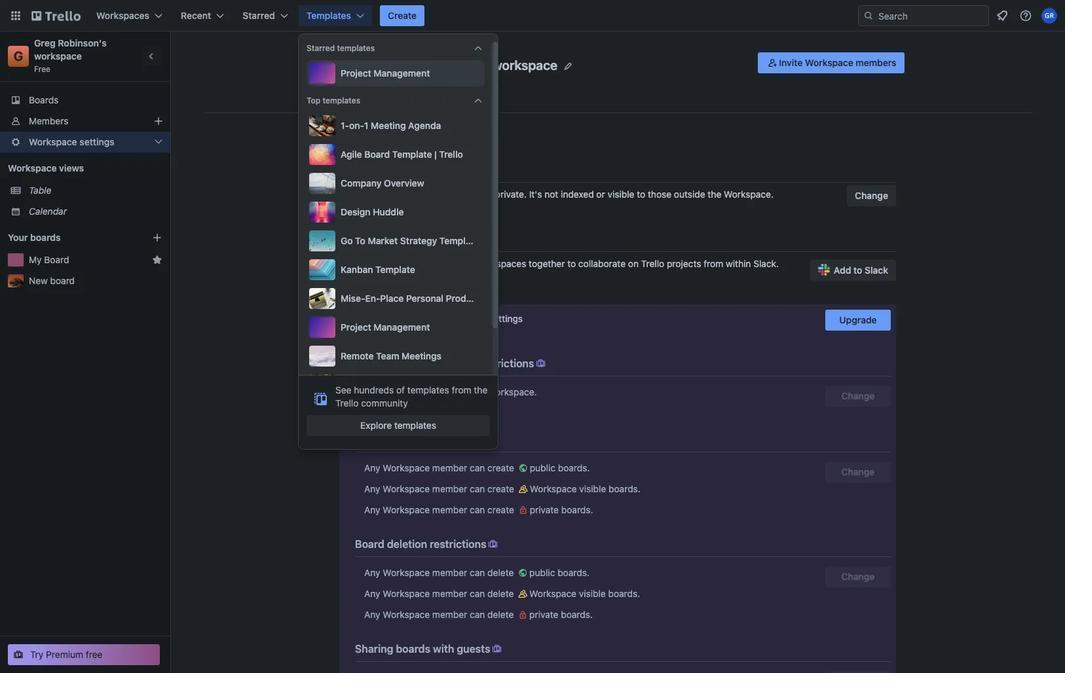 Task type: locate. For each thing, give the bounding box(es) containing it.
system
[[501, 293, 533, 304]]

any workspace member can delete for workspace visible boards.
[[364, 589, 517, 600]]

1 vertical spatial workspace visible boards.
[[530, 589, 641, 600]]

templates right "of"
[[408, 385, 450, 396]]

starred down templates at left
[[307, 43, 335, 53]]

Search field
[[874, 6, 989, 26]]

6 any from the top
[[364, 610, 381, 621]]

0 horizontal spatial robinson's
[[58, 37, 107, 49]]

private for board deletion restrictions
[[530, 610, 559, 621]]

boards up my board
[[30, 232, 61, 243]]

change link for board creation restrictions
[[826, 462, 892, 483]]

2 vertical spatial visible
[[579, 589, 606, 600]]

greg right g "button"
[[390, 57, 420, 72]]

project management for second project management button from the bottom of the page
[[341, 68, 430, 79]]

1 vertical spatial boards
[[396, 644, 431, 656]]

-
[[409, 189, 414, 200]]

trello right on
[[642, 258, 665, 269]]

2 workspace visible boards. from the top
[[530, 589, 641, 600]]

workspace for greg robinson's workspace
[[492, 57, 558, 72]]

to inside add to slack "link"
[[854, 265, 863, 276]]

2 project management from the top
[[341, 322, 430, 333]]

1 delete from the top
[[488, 568, 514, 579]]

is
[[486, 189, 493, 200]]

2 vertical spatial create
[[488, 505, 515, 516]]

to right add
[[854, 265, 863, 276]]

0 horizontal spatial workspaces
[[96, 10, 149, 21]]

project up 'remote'
[[341, 322, 372, 333]]

2 public from the top
[[530, 568, 556, 579]]

my
[[29, 254, 42, 265]]

0 horizontal spatial workspace settings
[[29, 136, 115, 147]]

public for board creation restrictions
[[530, 463, 556, 474]]

workspace navigation collapse icon image
[[143, 47, 161, 66]]

slack inside "link"
[[865, 265, 889, 276]]

0 vertical spatial workspace visible boards.
[[530, 484, 641, 495]]

1 vertical spatial change link
[[826, 567, 892, 588]]

project management inside menu
[[341, 322, 430, 333]]

workspace for greg robinson's workspace free
[[34, 50, 82, 62]]

1 horizontal spatial workspace
[[492, 57, 558, 72]]

1 horizontal spatial boards
[[396, 644, 431, 656]]

templates for starred templates
[[337, 43, 375, 53]]

0 horizontal spatial premium
[[46, 650, 83, 661]]

1 collapse image from the top
[[473, 43, 484, 54]]

0 vertical spatial project management
[[341, 68, 430, 79]]

2 management from the top
[[374, 322, 430, 333]]

1 private from the top
[[530, 505, 559, 516]]

board inside button
[[365, 149, 390, 160]]

views
[[59, 163, 84, 174]]

1 horizontal spatial starred
[[307, 43, 335, 53]]

from left within
[[704, 258, 724, 269]]

template
[[393, 149, 432, 160], [440, 235, 480, 246], [376, 264, 415, 275]]

0 vertical spatial private boards.
[[530, 505, 594, 516]]

public boards.
[[530, 463, 590, 474], [530, 568, 590, 579]]

2 horizontal spatial slack
[[865, 265, 889, 276]]

starred inside dropdown button
[[243, 10, 275, 21]]

slack right add
[[865, 265, 889, 276]]

project management for 2nd project management button from the top of the page
[[341, 322, 430, 333]]

kanban
[[341, 264, 373, 275]]

to right together
[[568, 258, 576, 269]]

starred right recent dropdown button
[[243, 10, 275, 21]]

0 horizontal spatial boards
[[30, 232, 61, 243]]

2 public boards. from the top
[[530, 568, 590, 579]]

workspaces button
[[88, 5, 170, 26]]

0 horizontal spatial workspace
[[34, 50, 82, 62]]

workspaces up workspace navigation collapse icon
[[96, 10, 149, 21]]

any workspace member can delete
[[364, 568, 517, 579], [364, 589, 517, 600], [364, 610, 517, 621]]

kanban template button
[[307, 257, 485, 283]]

slack for add
[[865, 265, 889, 276]]

1 public from the top
[[530, 463, 556, 474]]

2 project from the top
[[341, 322, 372, 333]]

any workspace member can delete for public boards.
[[364, 568, 517, 579]]

1 horizontal spatial workspace settings
[[364, 134, 484, 149]]

0 horizontal spatial greg
[[34, 37, 56, 49]]

0 vertical spatial collapse image
[[473, 43, 484, 54]]

workspace.
[[724, 189, 774, 200], [488, 387, 537, 398]]

1 public boards. from the top
[[530, 463, 590, 474]]

with
[[433, 644, 455, 656]]

1 vertical spatial visible
[[580, 484, 607, 495]]

change
[[856, 190, 889, 201], [842, 391, 875, 402], [842, 467, 875, 478], [842, 572, 875, 583]]

those
[[648, 189, 672, 200]]

project down starred templates
[[341, 68, 372, 79]]

0 vertical spatial change link
[[826, 462, 892, 483]]

1 vertical spatial workspaces
[[475, 258, 527, 269]]

premium down the personal
[[408, 313, 448, 324]]

create for public boards.
[[488, 463, 515, 474]]

upgrade down add to slack "link"
[[840, 315, 878, 326]]

workspace down primary element
[[492, 57, 558, 72]]

0 horizontal spatial g
[[14, 49, 23, 64]]

boards inside your boards with 2 items element
[[30, 232, 61, 243]]

1 vertical spatial management
[[374, 322, 430, 333]]

0 vertical spatial robinson's
[[58, 37, 107, 49]]

or
[[597, 189, 606, 200]]

3 create from the top
[[488, 505, 515, 516]]

project management button up 'remote team meetings' button
[[307, 315, 485, 341]]

0 vertical spatial any workspace member can create
[[364, 463, 517, 474]]

1 vertical spatial restrictions
[[431, 434, 487, 446]]

3 any workspace member can create from the top
[[364, 505, 517, 516]]

0 vertical spatial public
[[530, 463, 556, 474]]

create for workspace visible boards.
[[488, 484, 515, 495]]

2 any from the top
[[364, 484, 381, 495]]

sm image inside invite workspace members button
[[767, 56, 780, 69]]

2 delete from the top
[[488, 589, 514, 600]]

slack up more.
[[406, 258, 428, 269]]

this
[[416, 189, 434, 200]]

0 vertical spatial public boards.
[[530, 463, 590, 474]]

2 vertical spatial restrictions
[[430, 539, 487, 551]]

trello down see
[[336, 398, 359, 409]]

0 vertical spatial project management button
[[307, 60, 485, 87]]

2 change link from the top
[[826, 567, 892, 588]]

templates down templates dropdown button
[[337, 43, 375, 53]]

create
[[488, 463, 515, 474], [488, 484, 515, 495], [488, 505, 515, 516]]

private for private - this workspace is private. it's not indexed or visible to those outside the workspace.
[[378, 189, 407, 200]]

2 collapse image from the top
[[473, 96, 484, 106]]

company overview
[[341, 178, 424, 189]]

1 vertical spatial create
[[488, 484, 515, 495]]

restrictions for board deletion restrictions
[[430, 539, 487, 551]]

6 member from the top
[[433, 610, 468, 621]]

the right added
[[474, 385, 488, 396]]

anyone
[[364, 387, 396, 398]]

1 vertical spatial project management
[[341, 322, 430, 333]]

management
[[374, 68, 430, 79], [374, 322, 430, 333]]

greg up free
[[34, 37, 56, 49]]

1 vertical spatial collapse image
[[473, 96, 484, 106]]

0 horizontal spatial starred
[[243, 10, 275, 21]]

board
[[50, 275, 75, 286]]

calendar link
[[29, 205, 163, 218]]

2 vertical spatial any workspace member can delete
[[364, 610, 517, 621]]

collaborate
[[579, 258, 626, 269]]

0 vertical spatial workspace.
[[724, 189, 774, 200]]

1 vertical spatial greg
[[390, 57, 420, 72]]

1 vertical spatial project management button
[[307, 315, 485, 341]]

templates inside "link"
[[395, 420, 437, 431]]

robinson's for greg robinson's workspace free
[[58, 37, 107, 49]]

1 vertical spatial public
[[530, 568, 556, 579]]

1 vertical spatial premium
[[46, 650, 83, 661]]

1 horizontal spatial greg
[[390, 57, 420, 72]]

3 delete from the top
[[488, 610, 514, 621]]

anyone can be added to this workspace.
[[364, 387, 537, 398]]

1 vertical spatial robinson's
[[423, 57, 489, 72]]

1 horizontal spatial workspaces
[[475, 258, 527, 269]]

workspaces inside dropdown button
[[96, 10, 149, 21]]

slack workspaces linking
[[366, 233, 490, 245]]

2 any workspace member can delete from the top
[[364, 589, 517, 600]]

0 horizontal spatial workspace.
[[488, 387, 537, 398]]

upgrade for upgrade
[[840, 315, 878, 326]]

g
[[14, 49, 23, 64], [356, 58, 373, 85]]

1 vertical spatial private boards.
[[530, 610, 593, 621]]

sm image
[[767, 56, 780, 69], [517, 504, 530, 517], [487, 538, 500, 551], [517, 588, 530, 601], [491, 643, 504, 656]]

recent button
[[173, 5, 232, 26]]

slack inside link your slack and trello workspaces together to collaborate on trello projects from within slack. learn more.
[[406, 258, 428, 269]]

workspace inside button
[[806, 57, 854, 68]]

1 vertical spatial any workspace member can delete
[[364, 589, 517, 600]]

1 vertical spatial any workspace member can create
[[364, 484, 517, 495]]

sm image
[[535, 357, 548, 370], [487, 433, 500, 446], [517, 462, 530, 475], [517, 483, 530, 496], [517, 567, 530, 580], [517, 609, 530, 622]]

workspace. right outside
[[724, 189, 774, 200]]

starred for starred templates
[[307, 43, 335, 53]]

linking
[[457, 233, 490, 245]]

board right 'agile'
[[365, 149, 390, 160]]

1 vertical spatial starred
[[307, 43, 335, 53]]

restrictions up this
[[478, 358, 535, 370]]

workspace settings inside 'dropdown button'
[[29, 136, 115, 147]]

1 private boards. from the top
[[530, 505, 594, 516]]

from inside link your slack and trello workspaces together to collaborate on trello projects from within slack. learn more.
[[704, 258, 724, 269]]

0 vertical spatial private
[[530, 505, 559, 516]]

membership
[[413, 358, 475, 370]]

1 horizontal spatial from
[[704, 258, 724, 269]]

1 horizontal spatial the
[[708, 189, 722, 200]]

3 any workspace member can delete from the top
[[364, 610, 517, 621]]

visible
[[608, 189, 635, 200], [580, 484, 607, 495], [579, 589, 606, 600]]

1 any workspace member can delete from the top
[[364, 568, 517, 579]]

your
[[384, 258, 403, 269]]

any workspace member can delete for private boards.
[[364, 610, 517, 621]]

added
[[429, 387, 456, 398]]

1-on-1 meeting agenda button
[[307, 113, 485, 139]]

templates up board creation restrictions at the bottom left of page
[[395, 420, 437, 431]]

templates for explore templates
[[395, 420, 437, 431]]

1 vertical spatial change button
[[826, 386, 892, 407]]

1 vertical spatial delete
[[488, 589, 514, 600]]

0 vertical spatial delete
[[488, 568, 514, 579]]

any workspace member can create for workspace visible boards.
[[364, 484, 517, 495]]

1 horizontal spatial slack
[[406, 258, 428, 269]]

private boards.
[[530, 505, 594, 516], [530, 610, 593, 621]]

templates up "1-"
[[323, 96, 361, 106]]

0 vertical spatial from
[[704, 258, 724, 269]]

greg for greg robinson's workspace free
[[34, 37, 56, 49]]

private up huddle
[[378, 189, 407, 200]]

premium inside button
[[46, 650, 83, 661]]

add board image
[[152, 233, 163, 243]]

greg inside the greg robinson's workspace free
[[34, 37, 56, 49]]

be
[[416, 387, 427, 398]]

design
[[341, 206, 371, 218]]

company
[[341, 178, 382, 189]]

1 project from the top
[[341, 68, 372, 79]]

0 horizontal spatial from
[[452, 385, 472, 396]]

4 any from the top
[[364, 568, 381, 579]]

workspaces down linking
[[475, 258, 527, 269]]

learn
[[364, 271, 388, 283]]

0 vertical spatial any workspace member can delete
[[364, 568, 517, 579]]

0 vertical spatial starred
[[243, 10, 275, 21]]

project management
[[341, 68, 430, 79], [341, 322, 430, 333]]

the right outside
[[708, 189, 722, 200]]

1 vertical spatial from
[[452, 385, 472, 396]]

to left those
[[637, 189, 646, 200]]

upgrade inside upgrade 'button'
[[840, 315, 878, 326]]

2 private from the top
[[530, 610, 559, 621]]

1 workspace visible boards. from the top
[[530, 484, 641, 495]]

mise-
[[341, 293, 365, 304]]

workspace visibility
[[366, 164, 465, 176]]

meeting
[[371, 120, 406, 131]]

2 create from the top
[[488, 484, 515, 495]]

my board link
[[29, 254, 147, 267]]

1 any from the top
[[364, 463, 381, 474]]

link
[[364, 258, 382, 269]]

2 private boards. from the top
[[530, 610, 593, 621]]

menu containing 1-on-1 meeting agenda
[[307, 113, 533, 425]]

g down starred templates
[[356, 58, 373, 85]]

premium
[[408, 313, 448, 324], [46, 650, 83, 661]]

0 horizontal spatial settings
[[80, 136, 115, 147]]

private up agenda
[[403, 75, 429, 85]]

2 vertical spatial any workspace member can create
[[364, 505, 517, 516]]

visible for board creation restrictions
[[580, 484, 607, 495]]

starred icon image
[[152, 255, 163, 265]]

g down switch to… icon at the top of page
[[14, 49, 23, 64]]

workspace visible boards. for board creation restrictions
[[530, 484, 641, 495]]

workspace up free
[[34, 50, 82, 62]]

1 any workspace member can create from the top
[[364, 463, 517, 474]]

1 vertical spatial private
[[378, 189, 407, 200]]

try
[[30, 650, 44, 661]]

1 create from the top
[[488, 463, 515, 474]]

0 vertical spatial premium
[[408, 313, 448, 324]]

trello right |
[[439, 149, 463, 160]]

0 notifications image
[[995, 8, 1011, 24]]

restrictions down "anyone can be added to this workspace." at the bottom
[[431, 434, 487, 446]]

workspace settings
[[364, 134, 484, 149], [29, 136, 115, 147]]

1 horizontal spatial upgrade
[[840, 315, 878, 326]]

1 project management from the top
[[341, 68, 430, 79]]

personal
[[406, 293, 444, 304]]

3 any from the top
[[364, 505, 381, 516]]

management up 'remote team meetings' button
[[374, 322, 430, 333]]

delete for private boards.
[[488, 610, 514, 621]]

5 member from the top
[[433, 589, 468, 600]]

upgrade down en-
[[355, 313, 394, 324]]

community
[[361, 398, 408, 409]]

add to slack link
[[811, 260, 897, 281]]

collapse image down greg robinson's workspace
[[473, 96, 484, 106]]

any workspace member can create
[[364, 463, 517, 474], [364, 484, 517, 495], [364, 505, 517, 516]]

project management down starred templates
[[341, 68, 430, 79]]

table link
[[29, 184, 163, 197]]

workspace. right this
[[488, 387, 537, 398]]

menu
[[307, 113, 533, 425]]

project management up team
[[341, 322, 430, 333]]

slack for link
[[406, 258, 428, 269]]

0 vertical spatial management
[[374, 68, 430, 79]]

settings down "members" link in the top of the page
[[80, 136, 115, 147]]

starred button
[[235, 5, 296, 26]]

0 horizontal spatial the
[[474, 385, 488, 396]]

0 vertical spatial project
[[341, 68, 372, 79]]

workspace
[[806, 57, 854, 68], [364, 134, 432, 149], [29, 136, 77, 147], [8, 163, 57, 174], [366, 164, 421, 176], [436, 189, 484, 200], [355, 358, 411, 370], [383, 463, 430, 474], [383, 484, 430, 495], [530, 484, 577, 495], [383, 505, 430, 516], [383, 568, 430, 579], [383, 589, 430, 600], [530, 589, 577, 600], [383, 610, 430, 621]]

management up 1-on-1 meeting agenda button at the left top of the page
[[374, 68, 430, 79]]

workspace inside the greg robinson's workspace free
[[34, 50, 82, 62]]

top templates
[[307, 96, 361, 106]]

0 vertical spatial restrictions
[[478, 358, 535, 370]]

templates button
[[299, 5, 372, 26]]

robinson's inside the greg robinson's workspace free
[[58, 37, 107, 49]]

private
[[403, 75, 429, 85], [378, 189, 407, 200]]

0 vertical spatial create
[[488, 463, 515, 474]]

0 vertical spatial greg
[[34, 37, 56, 49]]

0 horizontal spatial upgrade
[[355, 313, 394, 324]]

1 change link from the top
[[826, 462, 892, 483]]

sparkle image
[[333, 311, 349, 328]]

0 vertical spatial private
[[403, 75, 429, 85]]

invite
[[780, 57, 803, 68]]

board creation restrictions
[[355, 434, 487, 446]]

project management button up 1-on-1 meeting agenda
[[307, 60, 485, 87]]

slack right the to
[[366, 233, 393, 245]]

robinson's for greg robinson's workspace
[[423, 57, 489, 72]]

1 vertical spatial public boards.
[[530, 568, 590, 579]]

1 vertical spatial project
[[341, 322, 372, 333]]

any
[[364, 463, 381, 474], [364, 484, 381, 495], [364, 505, 381, 516], [364, 568, 381, 579], [364, 589, 381, 600], [364, 610, 381, 621]]

private boards. for board creation restrictions
[[530, 505, 594, 516]]

1 horizontal spatial robinson's
[[423, 57, 489, 72]]

from down the workspace membership restrictions
[[452, 385, 472, 396]]

open information menu image
[[1020, 9, 1033, 22]]

collapse image for 1-on-1 meeting agenda
[[473, 96, 484, 106]]

premium right try
[[46, 650, 83, 661]]

restrictions right deletion
[[430, 539, 487, 551]]

to
[[355, 235, 366, 246]]

templates inside see hundreds of templates from the trello community
[[408, 385, 450, 396]]

1 vertical spatial private
[[530, 610, 559, 621]]

settings up visibility
[[435, 134, 484, 149]]

public
[[530, 463, 556, 474], [530, 568, 556, 579]]

private - this workspace is private. it's not indexed or visible to those outside the workspace.
[[378, 189, 774, 200]]

boards for your
[[30, 232, 61, 243]]

workspace settings down "members" link in the top of the page
[[29, 136, 115, 147]]

1 vertical spatial the
[[474, 385, 488, 396]]

collapse image
[[473, 43, 484, 54], [473, 96, 484, 106]]

workspace settings down agenda
[[364, 134, 484, 149]]

public boards. for board creation restrictions
[[530, 463, 590, 474]]

free
[[86, 650, 103, 661]]

2 vertical spatial template
[[376, 264, 415, 275]]

from inside see hundreds of templates from the trello community
[[452, 385, 472, 396]]

1 horizontal spatial g
[[356, 58, 373, 85]]

private for private
[[403, 75, 429, 85]]

settings down system
[[489, 313, 523, 324]]

2 vertical spatial delete
[[488, 610, 514, 621]]

1 horizontal spatial workspace.
[[724, 189, 774, 200]]

collapse image up greg robinson's workspace
[[473, 43, 484, 54]]

g for g link
[[14, 49, 23, 64]]

remote
[[341, 351, 374, 362]]

creation
[[387, 434, 428, 446]]

boards left with
[[396, 644, 431, 656]]

templates
[[337, 43, 375, 53], [323, 96, 361, 106], [408, 385, 450, 396], [395, 420, 437, 431]]

2 any workspace member can create from the top
[[364, 484, 517, 495]]

settings
[[435, 134, 484, 149], [80, 136, 115, 147], [489, 313, 523, 324]]

new board
[[29, 275, 75, 286]]

more.
[[391, 271, 415, 283]]

greg robinson (gregrobinson96) image
[[1042, 8, 1058, 24]]

your
[[8, 232, 28, 243]]

0 vertical spatial boards
[[30, 232, 61, 243]]

board down explore
[[355, 434, 385, 446]]

g inside "button"
[[356, 58, 373, 85]]

kanban template
[[341, 264, 415, 275]]

boards
[[30, 232, 61, 243], [396, 644, 431, 656]]

boards.
[[558, 463, 590, 474], [609, 484, 641, 495], [562, 505, 594, 516], [558, 568, 590, 579], [609, 589, 641, 600], [561, 610, 593, 621]]

0 vertical spatial workspaces
[[96, 10, 149, 21]]



Task type: vqa. For each thing, say whether or not it's contained in the screenshot.
-
yes



Task type: describe. For each thing, give the bounding box(es) containing it.
en-
[[365, 293, 381, 304]]

create for private boards.
[[488, 505, 515, 516]]

for
[[451, 313, 463, 324]]

and
[[431, 258, 447, 269]]

public boards. for board deletion restrictions
[[530, 568, 590, 579]]

place
[[380, 293, 404, 304]]

1 horizontal spatial premium
[[408, 313, 448, 324]]

deletion
[[387, 539, 427, 551]]

on
[[629, 258, 639, 269]]

boards for sharing
[[396, 644, 431, 656]]

team
[[376, 351, 400, 362]]

members
[[856, 57, 897, 68]]

remote team meetings
[[341, 351, 442, 362]]

5 any from the top
[[364, 589, 381, 600]]

4 member from the top
[[433, 568, 468, 579]]

1 member from the top
[[433, 463, 468, 474]]

add to slack
[[834, 265, 889, 276]]

productivity
[[446, 293, 498, 304]]

0 vertical spatial template
[[393, 149, 432, 160]]

agile
[[341, 149, 362, 160]]

0 vertical spatial visible
[[608, 189, 635, 200]]

management inside menu
[[374, 322, 430, 333]]

of
[[397, 385, 405, 396]]

restrictions for workspace membership restrictions
[[478, 358, 535, 370]]

board right my
[[44, 254, 69, 265]]

0 horizontal spatial slack
[[366, 233, 393, 245]]

private for board creation restrictions
[[530, 505, 559, 516]]

members link
[[0, 111, 170, 132]]

boards
[[29, 94, 59, 106]]

remote team meetings button
[[307, 344, 485, 370]]

market
[[368, 235, 398, 246]]

new
[[29, 275, 48, 286]]

board left deletion
[[355, 539, 385, 551]]

project inside menu
[[341, 322, 372, 333]]

visible for board deletion restrictions
[[579, 589, 606, 600]]

this
[[470, 387, 485, 398]]

mise-en-place personal productivity system button
[[307, 286, 533, 312]]

1 management from the top
[[374, 68, 430, 79]]

primary element
[[0, 0, 1066, 31]]

trello right 'and'
[[449, 258, 472, 269]]

1
[[364, 120, 369, 131]]

delete for workspace visible boards.
[[488, 589, 514, 600]]

1-on-1 meeting agenda
[[341, 120, 441, 131]]

2 project management button from the top
[[307, 315, 485, 341]]

within
[[726, 258, 752, 269]]

private boards. for board deletion restrictions
[[530, 610, 593, 621]]

settings inside 'dropdown button'
[[80, 136, 115, 147]]

starred for starred
[[243, 10, 275, 21]]

meetings
[[402, 351, 442, 362]]

hundreds
[[354, 385, 394, 396]]

to inside link your slack and trello workspaces together to collaborate on trello projects from within slack. learn more.
[[568, 258, 576, 269]]

agile board template | trello
[[341, 149, 463, 160]]

your boards
[[8, 232, 61, 243]]

greg for greg robinson's workspace
[[390, 57, 420, 72]]

explore templates
[[361, 420, 437, 431]]

more
[[465, 313, 487, 324]]

see
[[336, 385, 352, 396]]

to down place
[[397, 313, 406, 324]]

back to home image
[[31, 5, 81, 26]]

upgrade for upgrade to premium for more settings
[[355, 313, 394, 324]]

g link
[[8, 46, 29, 67]]

workspace settings button
[[0, 132, 170, 153]]

company overview button
[[307, 170, 485, 197]]

strategy
[[400, 235, 437, 246]]

0 vertical spatial change button
[[848, 186, 897, 206]]

1 vertical spatial workspace.
[[488, 387, 537, 398]]

it's
[[530, 189, 542, 200]]

1 project management button from the top
[[307, 60, 485, 87]]

try premium free button
[[8, 645, 160, 666]]

to left this
[[459, 387, 467, 398]]

go to market strategy template
[[341, 235, 480, 246]]

any workspace member can create for private boards.
[[364, 505, 517, 516]]

1 vertical spatial template
[[440, 235, 480, 246]]

search image
[[864, 10, 874, 21]]

workspace membership restrictions
[[355, 358, 535, 370]]

workspaces inside link your slack and trello workspaces together to collaborate on trello projects from within slack. learn more.
[[475, 258, 527, 269]]

the inside see hundreds of templates from the trello community
[[474, 385, 488, 396]]

delete for public boards.
[[488, 568, 514, 579]]

invite workspace members button
[[759, 52, 905, 73]]

slack.
[[754, 258, 780, 269]]

try premium free
[[30, 650, 103, 661]]

members
[[29, 115, 68, 127]]

top
[[307, 96, 321, 106]]

huddle
[[373, 206, 404, 218]]

collapse image for project management
[[473, 43, 484, 54]]

restrictions for board creation restrictions
[[431, 434, 487, 446]]

guests
[[457, 644, 491, 656]]

workspace views
[[8, 163, 84, 174]]

explore
[[361, 420, 392, 431]]

board deletion restrictions
[[355, 539, 487, 551]]

change link for board deletion restrictions
[[826, 567, 892, 588]]

3 member from the top
[[433, 505, 468, 516]]

go
[[341, 235, 353, 246]]

g button
[[344, 52, 384, 92]]

1 horizontal spatial settings
[[435, 134, 484, 149]]

invite workspace members
[[780, 57, 897, 68]]

visibility
[[424, 164, 465, 176]]

agenda
[[409, 120, 441, 131]]

outside
[[675, 189, 706, 200]]

workspace inside 'dropdown button'
[[29, 136, 77, 147]]

mise-en-place personal productivity system
[[341, 293, 533, 304]]

projects
[[667, 258, 702, 269]]

2 horizontal spatial settings
[[489, 313, 523, 324]]

starred templates
[[307, 43, 375, 53]]

trello inside see hundreds of templates from the trello community
[[336, 398, 359, 409]]

2 member from the top
[[433, 484, 468, 495]]

explore templates link
[[307, 416, 490, 437]]

workspaces
[[395, 233, 455, 245]]

templates for top templates
[[323, 96, 361, 106]]

public for board deletion restrictions
[[530, 568, 556, 579]]

add
[[834, 265, 852, 276]]

workspace visible boards. for board deletion restrictions
[[530, 589, 641, 600]]

upgrade button
[[826, 310, 892, 331]]

templates
[[307, 10, 351, 21]]

your boards with 2 items element
[[8, 230, 132, 246]]

overview
[[384, 178, 424, 189]]

new board link
[[29, 275, 163, 288]]

together
[[529, 258, 565, 269]]

0 vertical spatial the
[[708, 189, 722, 200]]

g for g "button"
[[356, 58, 373, 85]]

template inside button
[[376, 264, 415, 275]]

private.
[[495, 189, 527, 200]]

greg robinson's workspace free
[[34, 37, 109, 74]]

trello inside button
[[439, 149, 463, 160]]

sharing boards with guests
[[355, 644, 491, 656]]

free
[[34, 64, 50, 74]]

design huddle
[[341, 206, 404, 218]]

my board
[[29, 254, 69, 265]]

create
[[388, 10, 417, 21]]

switch to… image
[[9, 9, 22, 22]]

any workspace member can create for public boards.
[[364, 463, 517, 474]]

create button
[[380, 5, 425, 26]]



